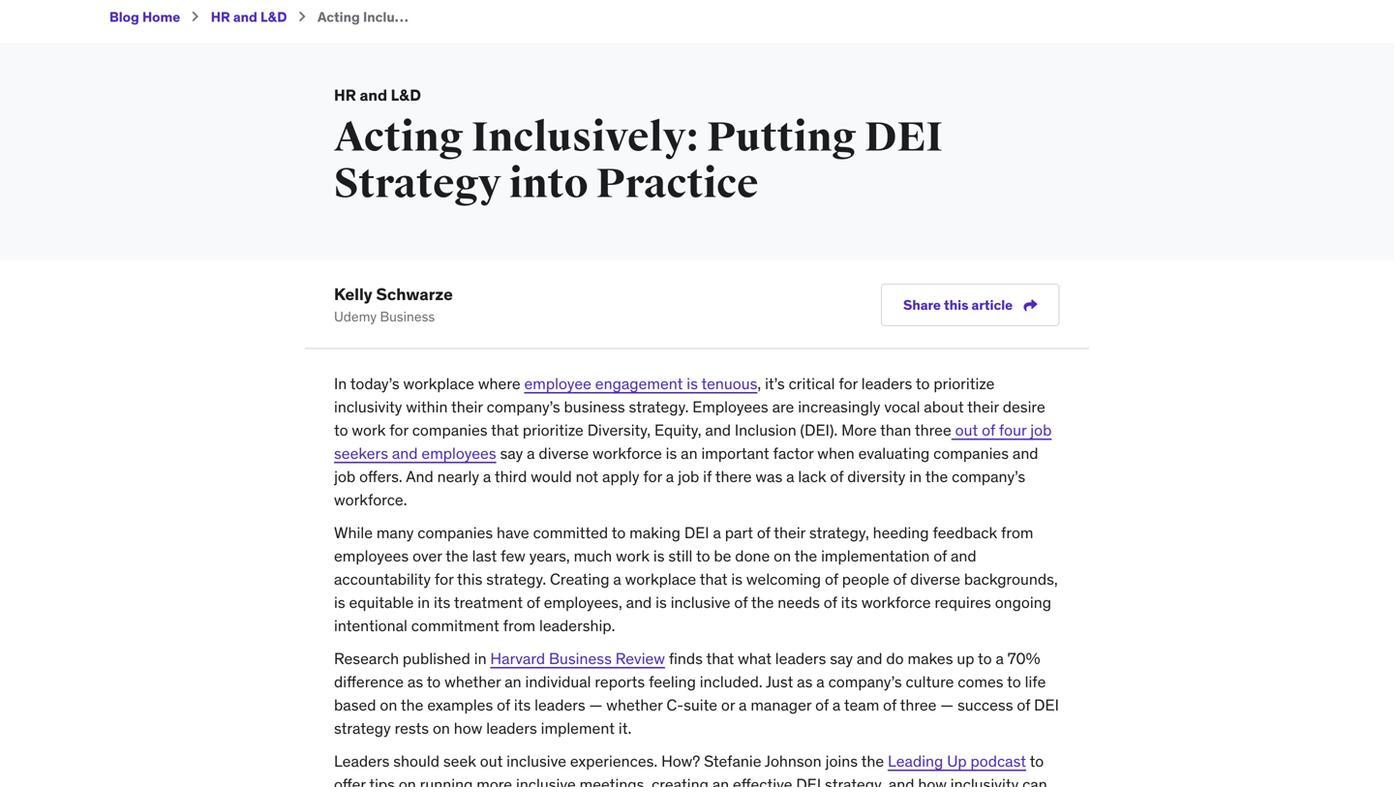 Task type: vqa. For each thing, say whether or not it's contained in the screenshot.
the 'DEI'
yes



Task type: describe. For each thing, give the bounding box(es) containing it.
more
[[477, 775, 513, 788]]

1 vertical spatial out
[[480, 752, 503, 772]]

blog
[[109, 8, 139, 26]]

kelly schwarze udemy business
[[334, 284, 453, 326]]

inclusion
[[735, 421, 797, 440]]

the up welcoming on the bottom right of page
[[795, 547, 818, 566]]

to left be
[[696, 547, 711, 566]]

inclusivity inside "to offer tips on running more inclusive meetings, creating an effective dei strategy, and how inclusivity ca"
[[951, 775, 1019, 788]]

home
[[142, 8, 180, 26]]

what
[[738, 649, 772, 669]]

of down implementation
[[894, 570, 907, 590]]

many
[[377, 523, 414, 543]]

employees inside the out of four job seekers and employees
[[422, 444, 497, 464]]

equitable
[[349, 593, 414, 613]]

and down feedback
[[951, 547, 977, 566]]

of down life on the bottom
[[1017, 696, 1031, 716]]

to left life on the bottom
[[1008, 672, 1022, 692]]

for inside say a diverse workforce is an important factor when evaluating companies and job offers. and nearly a third would not apply for a job if there was a lack of diversity in the company's workforce.
[[644, 467, 663, 487]]

the inside finds that what leaders say and do makes up to a 70% difference as to whether an individual reports feeling included. just as a company's culture comes to life based on the examples of its leaders — whether c-suite or a manager of a team of three — success of dei strategy rests on how leaders implement it.
[[401, 696, 424, 716]]

culture
[[906, 672, 955, 692]]

companies inside while many companies have committed to making dei a part of their strategy, heeding feedback from employees over the last few years, much work is still to be done on the implementation of and accountability for this strategy. creating a workplace that is welcoming of people of diverse backgrounds, is equitable in its treatment of employees, and is inclusive of the needs of its workforce requires ongoing intentional commitment from leadership.
[[418, 523, 493, 543]]

1 vertical spatial prioritize
[[523, 421, 584, 440]]

ongoing
[[995, 593, 1052, 613]]

an inside say a diverse workforce is an important factor when evaluating companies and job offers. and nearly a third would not apply for a job if there was a lack of diversity in the company's workforce.
[[681, 444, 698, 464]]

1 vertical spatial from
[[503, 616, 536, 636]]

strategy, for dei
[[825, 775, 885, 788]]

hr for hr and l&d
[[211, 8, 230, 26]]

the left last
[[446, 547, 469, 566]]

employees
[[693, 397, 769, 417]]

the inside say a diverse workforce is an important factor when evaluating companies and job offers. and nearly a third would not apply for a job if there was a lack of diversity in the company's workforce.
[[926, 467, 949, 487]]

a right creating
[[614, 570, 622, 590]]

dei inside "to offer tips on running more inclusive meetings, creating an effective dei strategy, and how inclusivity ca"
[[797, 775, 822, 788]]

into
[[509, 159, 589, 209]]

a right was
[[787, 467, 795, 487]]

a left 70%
[[996, 649, 1004, 669]]

included.
[[700, 672, 763, 692]]

0 horizontal spatial its
[[434, 593, 451, 613]]

making
[[630, 523, 681, 543]]

1 horizontal spatial in
[[474, 649, 487, 669]]

for inside while many companies have committed to making dei a part of their strategy, heeding feedback from employees over the last few years, much work is still to be done on the implementation of and accountability for this strategy. creating a workplace that is welcoming of people of diverse backgrounds, is equitable in its treatment of employees, and is inclusive of the needs of its workforce requires ongoing intentional commitment from leadership.
[[435, 570, 454, 590]]

three inside finds that what leaders say and do makes up to a 70% difference as to whether an individual reports feeling included. just as a company's culture comes to life based on the examples of its leaders — whether c-suite or a manager of a team of three — success of dei strategy rests on how leaders implement it.
[[900, 696, 937, 716]]

is down be
[[732, 570, 743, 590]]

of right needs
[[824, 593, 838, 613]]

this inside while many companies have committed to making dei a part of their strategy, heeding feedback from employees over the last few years, much work is still to be done on the implementation of and accountability for this strategy. creating a workplace that is welcoming of people of diverse backgrounds, is equitable in its treatment of employees, and is inclusive of the needs of its workforce requires ongoing intentional commitment from leadership.
[[457, 570, 483, 590]]

is up intentional
[[334, 593, 345, 613]]

and right employees,
[[626, 593, 652, 613]]

on inside while many companies have committed to making dei a part of their strategy, heeding feedback from employees over the last few years, much work is still to be done on the implementation of and accountability for this strategy. creating a workplace that is welcoming of people of diverse backgrounds, is equitable in its treatment of employees, and is inclusive of the needs of its workforce requires ongoing intentional commitment from leadership.
[[774, 547, 792, 566]]

harvard business review link
[[491, 649, 665, 669]]

for down within
[[390, 421, 409, 440]]

have
[[497, 523, 530, 543]]

just
[[766, 672, 794, 692]]

done
[[736, 547, 770, 566]]

about
[[924, 397, 964, 417]]

is inside say a diverse workforce is an important factor when evaluating companies and job offers. and nearly a third would not apply for a job if there was a lack of diversity in the company's workforce.
[[666, 444, 677, 464]]

it's
[[765, 374, 785, 394]]

creating
[[550, 570, 610, 590]]

on inside "to offer tips on running more inclusive meetings, creating an effective dei strategy, and how inclusivity ca"
[[399, 775, 416, 788]]

on down difference
[[380, 696, 398, 716]]

if
[[703, 467, 712, 487]]

committed
[[533, 523, 608, 543]]

and
[[406, 467, 434, 487]]

in inside while many companies have committed to making dei a part of their strategy, heeding feedback from employees over the last few years, much work is still to be done on the implementation of and accountability for this strategy. creating a workplace that is welcoming of people of diverse backgrounds, is equitable in its treatment of employees, and is inclusive of the needs of its workforce requires ongoing intentional commitment from leadership.
[[418, 593, 430, 613]]

business inside kelly schwarze udemy business
[[380, 308, 435, 326]]

workforce inside while many companies have committed to making dei a part of their strategy, heeding feedback from employees over the last few years, much work is still to be done on the implementation of and accountability for this strategy. creating a workplace that is welcoming of people of diverse backgrounds, is equitable in its treatment of employees, and is inclusive of the needs of its workforce requires ongoing intentional commitment from leadership.
[[862, 593, 931, 613]]

an inside "to offer tips on running more inclusive meetings, creating an effective dei strategy, and how inclusivity ca"
[[713, 775, 730, 788]]

udemy
[[334, 308, 377, 326]]

review
[[616, 649, 665, 669]]

2 — from the left
[[941, 696, 954, 716]]

while
[[334, 523, 373, 543]]

tenuous
[[702, 374, 758, 394]]

l&d for hr and l&d
[[261, 8, 287, 26]]

hr and l&d acting inclusively: putting dei strategy into practice
[[334, 85, 944, 209]]

diversity
[[848, 467, 906, 487]]

a left "team"
[[833, 696, 841, 716]]

and right home at the left top of the page
[[233, 8, 258, 26]]

and inside "to offer tips on running more inclusive meetings, creating an effective dei strategy, and how inclusivity ca"
[[889, 775, 915, 788]]

seek
[[444, 752, 476, 772]]

inclusive inside "to offer tips on running more inclusive meetings, creating an effective dei strategy, and how inclusivity ca"
[[516, 775, 576, 788]]

of left people
[[825, 570, 839, 590]]

leading
[[888, 752, 944, 772]]

1 as from the left
[[408, 672, 423, 692]]

is up review
[[656, 593, 667, 613]]

70%
[[1008, 649, 1041, 669]]

employees inside while many companies have committed to making dei a part of their strategy, heeding feedback from employees over the last few years, much work is still to be done on the implementation of and accountability for this strategy. creating a workplace that is welcoming of people of diverse backgrounds, is equitable in its treatment of employees, and is inclusive of the needs of its workforce requires ongoing intentional commitment from leadership.
[[334, 547, 409, 566]]

engagement
[[596, 374, 683, 394]]

implement
[[541, 719, 615, 739]]

and inside finds that what leaders say and do makes up to a 70% difference as to whether an individual reports feeling included. just as a company's culture comes to life based on the examples of its leaders — whether c-suite or a manager of a team of three — success of dei strategy rests on how leaders implement it.
[[857, 649, 883, 669]]

blog home link
[[109, 8, 180, 26]]

their inside while many companies have committed to making dei a part of their strategy, heeding feedback from employees over the last few years, much work is still to be done on the implementation of and accountability for this strategy. creating a workplace that is welcoming of people of diverse backgrounds, is equitable in its treatment of employees, and is inclusive of the needs of its workforce requires ongoing intentional commitment from leadership.
[[774, 523, 806, 543]]

how?
[[662, 752, 701, 772]]

part
[[725, 523, 754, 543]]

inclusively:
[[472, 113, 699, 163]]

hr for hr and l&d acting inclusively: putting dei strategy into practice
[[334, 85, 356, 105]]

should
[[394, 752, 440, 772]]

on right the rests
[[433, 719, 450, 739]]

individual
[[526, 672, 591, 692]]

of down done
[[735, 593, 748, 613]]

0 vertical spatial prioritize
[[934, 374, 995, 394]]

a up third
[[527, 444, 535, 464]]

its inside finds that what leaders say and do makes up to a 70% difference as to whether an individual reports feeling included. just as a company's culture comes to life based on the examples of its leaders — whether c-suite or a manager of a team of three — success of dei strategy rests on how leaders implement it.
[[514, 696, 531, 716]]

that inside , it's critical for leaders to prioritize inclusivity within their company's business strategy. employees are increasingly vocal about their desire to work for companies that prioritize diversity, equity, and inclusion (dei). more than three
[[491, 421, 519, 440]]

2 horizontal spatial its
[[841, 593, 858, 613]]

would
[[531, 467, 572, 487]]

of left "team"
[[816, 696, 829, 716]]

harvard
[[491, 649, 546, 669]]

while many companies have committed to making dei a part of their strategy, heeding feedback from employees over the last few years, much work is still to be done on the implementation of and accountability for this strategy. creating a workplace that is welcoming of people of diverse backgrounds, is equitable in its treatment of employees, and is inclusive of the needs of its workforce requires ongoing intentional commitment from leadership.
[[334, 523, 1058, 636]]

to up much
[[612, 523, 626, 543]]

say a diverse workforce is an important factor when evaluating companies and job offers. and nearly a third would not apply for a job if there was a lack of diversity in the company's workforce.
[[334, 444, 1039, 510]]

is left tenuous
[[687, 374, 698, 394]]

(dei).
[[801, 421, 838, 440]]

comes
[[958, 672, 1004, 692]]

still
[[669, 547, 693, 566]]

factor
[[774, 444, 814, 464]]

and inside hr and l&d acting inclusively: putting dei strategy into practice
[[360, 85, 388, 105]]

how inside "to offer tips on running more inclusive meetings, creating an effective dei strategy, and how inclusivity ca"
[[919, 775, 947, 788]]

to up vocal
[[916, 374, 930, 394]]

dei inside hr and l&d acting inclusively: putting dei strategy into practice
[[865, 113, 944, 163]]

increasingly
[[798, 397, 881, 417]]

be
[[714, 547, 732, 566]]

for up increasingly
[[839, 374, 858, 394]]

over
[[413, 547, 442, 566]]

to offer tips on running more inclusive meetings, creating an effective dei strategy, and how inclusivity ca
[[334, 752, 1048, 788]]

and inside the out of four job seekers and employees
[[392, 444, 418, 464]]

practice
[[596, 159, 759, 209]]

strategy
[[334, 159, 502, 209]]

people
[[842, 570, 890, 590]]

1 horizontal spatial job
[[678, 467, 700, 487]]

three inside , it's critical for leaders to prioritize inclusivity within their company's business strategy. employees are increasingly vocal about their desire to work for companies that prioritize diversity, equity, and inclusion (dei). more than three
[[915, 421, 952, 440]]

say inside say a diverse workforce is an important factor when evaluating companies and job offers. and nearly a third would not apply for a job if there was a lack of diversity in the company's workforce.
[[500, 444, 523, 464]]

leaders down individual
[[535, 696, 586, 716]]

intentional
[[334, 616, 408, 636]]

strategy. inside while many companies have committed to making dei a part of their strategy, heeding feedback from employees over the last few years, much work is still to be done on the implementation of and accountability for this strategy. creating a workplace that is welcoming of people of diverse backgrounds, is equitable in its treatment of employees, and is inclusive of the needs of its workforce requires ongoing intentional commitment from leadership.
[[487, 570, 546, 590]]

backgrounds,
[[965, 570, 1058, 590]]

finds that what leaders say and do makes up to a 70% difference as to whether an individual reports feeling included. just as a company's culture comes to life based on the examples of its leaders — whether c-suite or a manager of a team of three — success of dei strategy rests on how leaders implement it.
[[334, 649, 1060, 739]]

offers.
[[359, 467, 403, 487]]

share
[[904, 296, 941, 314]]

say inside finds that what leaders say and do makes up to a 70% difference as to whether an individual reports feeling included. just as a company's culture comes to life based on the examples of its leaders — whether c-suite or a manager of a team of three — success of dei strategy rests on how leaders implement it.
[[830, 649, 853, 669]]

workforce.
[[334, 490, 407, 510]]

up
[[948, 752, 967, 772]]

running
[[420, 775, 473, 788]]

last
[[472, 547, 497, 566]]

desire
[[1003, 397, 1046, 417]]

today's
[[350, 374, 400, 394]]

inclusivity inside , it's critical for leaders to prioritize inclusivity within their company's business strategy. employees are increasingly vocal about their desire to work for companies that prioritize diversity, equity, and inclusion (dei). more than three
[[334, 397, 402, 417]]

companies inside say a diverse workforce is an important factor when evaluating companies and job offers. and nearly a third would not apply for a job if there was a lack of diversity in the company's workforce.
[[934, 444, 1009, 464]]

leaders
[[334, 752, 390, 772]]

in
[[334, 374, 347, 394]]

1 — from the left
[[590, 696, 603, 716]]

based
[[334, 696, 376, 716]]

l&d for hr and l&d acting inclusively: putting dei strategy into practice
[[391, 85, 421, 105]]

a left part
[[713, 523, 722, 543]]

meetings,
[[580, 775, 648, 788]]

of right part
[[757, 523, 771, 543]]

leaders should seek out inclusive experiences. how? stefanie johnson joins the leading up podcast
[[334, 752, 1027, 772]]

important
[[702, 444, 770, 464]]

not
[[576, 467, 599, 487]]

share this article
[[904, 296, 1016, 314]]

treatment
[[454, 593, 523, 613]]

johnson
[[765, 752, 822, 772]]

of right examples
[[497, 696, 511, 716]]

company's inside , it's critical for leaders to prioritize inclusivity within their company's business strategy. employees are increasingly vocal about their desire to work for companies that prioritize diversity, equity, and inclusion (dei). more than three
[[487, 397, 561, 417]]

and inside say a diverse workforce is an important factor when evaluating companies and job offers. and nearly a third would not apply for a job if there was a lack of diversity in the company's workforce.
[[1013, 444, 1039, 464]]

manager
[[751, 696, 812, 716]]



Task type: locate. For each thing, give the bounding box(es) containing it.
their down where
[[451, 397, 483, 417]]

business down schwarze
[[380, 308, 435, 326]]

1 horizontal spatial their
[[774, 523, 806, 543]]

strategy, up implementation
[[810, 523, 870, 543]]

1 vertical spatial l&d
[[391, 85, 421, 105]]

the down welcoming on the bottom right of page
[[752, 593, 774, 613]]

an down stefanie
[[713, 775, 730, 788]]

work down making
[[616, 547, 650, 566]]

1 vertical spatial work
[[616, 547, 650, 566]]

schwarze
[[376, 284, 453, 305]]

nearly
[[437, 467, 480, 487]]

there
[[716, 467, 752, 487]]

this right share
[[944, 296, 969, 314]]

is down equity,
[[666, 444, 677, 464]]

equity,
[[655, 421, 702, 440]]

0 horizontal spatial as
[[408, 672, 423, 692]]

an inside finds that what leaders say and do makes up to a 70% difference as to whether an individual reports feeling included. just as a company's culture comes to life based on the examples of its leaders — whether c-suite or a manager of a team of three — success of dei strategy rests on how leaders implement it.
[[505, 672, 522, 692]]

to inside "to offer tips on running more inclusive meetings, creating an effective dei strategy, and how inclusivity ca"
[[1030, 752, 1044, 772]]

1 vertical spatial inclusivity
[[951, 775, 1019, 788]]

inclusive up more
[[507, 752, 567, 772]]

workforce inside say a diverse workforce is an important factor when evaluating companies and job offers. and nearly a third would not apply for a job if there was a lack of diversity in the company's workforce.
[[593, 444, 662, 464]]

2 as from the left
[[797, 672, 813, 692]]

and down the leading
[[889, 775, 915, 788]]

1 vertical spatial business
[[549, 649, 612, 669]]

0 horizontal spatial work
[[352, 421, 386, 440]]

of down feedback
[[934, 547, 947, 566]]

1 vertical spatial diverse
[[911, 570, 961, 590]]

a
[[527, 444, 535, 464], [483, 467, 491, 487], [666, 467, 674, 487], [787, 467, 795, 487], [713, 523, 722, 543], [614, 570, 622, 590], [996, 649, 1004, 669], [817, 672, 825, 692], [739, 696, 747, 716], [833, 696, 841, 716]]

0 vertical spatial business
[[380, 308, 435, 326]]

0 vertical spatial this
[[944, 296, 969, 314]]

leaders up just
[[776, 649, 827, 669]]

1 horizontal spatial workforce
[[862, 593, 931, 613]]

say up third
[[500, 444, 523, 464]]

and up and
[[392, 444, 418, 464]]

0 vertical spatial from
[[1002, 523, 1034, 543]]

workplace inside while many companies have committed to making dei a part of their strategy, heeding feedback from employees over the last few years, much work is still to be done on the implementation of and accountability for this strategy. creating a workplace that is welcoming of people of diverse backgrounds, is equitable in its treatment of employees, and is inclusive of the needs of its workforce requires ongoing intentional commitment from leadership.
[[625, 570, 697, 590]]

0 horizontal spatial —
[[590, 696, 603, 716]]

an down equity,
[[681, 444, 698, 464]]

0 vertical spatial in
[[910, 467, 922, 487]]

seekers
[[334, 444, 388, 464]]

1 vertical spatial employees
[[334, 547, 409, 566]]

1 horizontal spatial strategy.
[[629, 397, 689, 417]]

in left harvard
[[474, 649, 487, 669]]

to right podcast
[[1030, 752, 1044, 772]]

0 horizontal spatial hr
[[211, 8, 230, 26]]

lack
[[799, 467, 827, 487]]

hr inside hr and l&d acting inclusively: putting dei strategy into practice
[[334, 85, 356, 105]]

of right "team"
[[884, 696, 897, 716]]

companies down the four
[[934, 444, 1009, 464]]

was
[[756, 467, 783, 487]]

the up the rests
[[401, 696, 424, 716]]

that down where
[[491, 421, 519, 440]]

welcoming
[[747, 570, 822, 590]]

companies down within
[[412, 421, 488, 440]]

podcast
[[971, 752, 1027, 772]]

acting
[[334, 113, 464, 163]]

0 horizontal spatial job
[[334, 467, 356, 487]]

employee engagement is tenuous link
[[525, 374, 758, 394]]

business
[[380, 308, 435, 326], [549, 649, 612, 669]]

work
[[352, 421, 386, 440], [616, 547, 650, 566]]

leaders up more
[[486, 719, 537, 739]]

job down seekers
[[334, 467, 356, 487]]

the right joins
[[862, 752, 885, 772]]

offer
[[334, 775, 366, 788]]

on down should
[[399, 775, 416, 788]]

1 vertical spatial inclusive
[[507, 752, 567, 772]]

0 horizontal spatial how
[[454, 719, 483, 739]]

job right the four
[[1031, 421, 1052, 440]]

1 horizontal spatial how
[[919, 775, 947, 788]]

c-
[[667, 696, 684, 716]]

1 horizontal spatial company's
[[829, 672, 902, 692]]

0 horizontal spatial their
[[451, 397, 483, 417]]

team
[[845, 696, 880, 716]]

that inside finds that what leaders say and do makes up to a 70% difference as to whether an individual reports feeling included. just as a company's culture comes to life based on the examples of its leaders — whether c-suite or a manager of a team of three — success of dei strategy rests on how leaders implement it.
[[707, 649, 735, 669]]

2 vertical spatial company's
[[829, 672, 902, 692]]

2 vertical spatial that
[[707, 649, 735, 669]]

in
[[910, 467, 922, 487], [418, 593, 430, 613], [474, 649, 487, 669]]

1 horizontal spatial say
[[830, 649, 853, 669]]

0 horizontal spatial business
[[380, 308, 435, 326]]

2 vertical spatial an
[[713, 775, 730, 788]]

leadership.
[[540, 616, 616, 636]]

strategy, for their
[[810, 523, 870, 543]]

strategy
[[334, 719, 391, 739]]

hr and l&d
[[211, 8, 287, 26]]

do
[[887, 649, 904, 669]]

inclusivity down podcast
[[951, 775, 1019, 788]]

dei
[[865, 113, 944, 163], [685, 523, 710, 543], [1035, 696, 1060, 716], [797, 775, 822, 788]]

inclusivity down the today's
[[334, 397, 402, 417]]

suite
[[684, 696, 718, 716]]

of down when
[[831, 467, 844, 487]]

inclusive inside while many companies have committed to making dei a part of their strategy, heeding feedback from employees over the last few years, much work is still to be done on the implementation of and accountability for this strategy. creating a workplace that is welcoming of people of diverse backgrounds, is equitable in its treatment of employees, and is inclusive of the needs of its workforce requires ongoing intentional commitment from leadership.
[[671, 593, 731, 613]]

life
[[1025, 672, 1047, 692]]

strategy, inside "to offer tips on running more inclusive meetings, creating an effective dei strategy, and how inclusivity ca"
[[825, 775, 885, 788]]

how down examples
[[454, 719, 483, 739]]

to
[[916, 374, 930, 394], [334, 421, 348, 440], [612, 523, 626, 543], [696, 547, 711, 566], [978, 649, 993, 669], [427, 672, 441, 692], [1008, 672, 1022, 692], [1030, 752, 1044, 772]]

leaders
[[862, 374, 913, 394], [776, 649, 827, 669], [535, 696, 586, 716], [486, 719, 537, 739]]

0 vertical spatial work
[[352, 421, 386, 440]]

inclusive down still
[[671, 593, 731, 613]]

when
[[818, 444, 855, 464]]

a left if
[[666, 467, 674, 487]]

dei inside finds that what leaders say and do makes up to a 70% difference as to whether an individual reports feeling included. just as a company's culture comes to life based on the examples of its leaders — whether c-suite or a manager of a team of three — success of dei strategy rests on how leaders implement it.
[[1035, 696, 1060, 716]]

0 horizontal spatial company's
[[487, 397, 561, 417]]

requires
[[935, 593, 992, 613]]

evaluating
[[859, 444, 930, 464]]

1 horizontal spatial diverse
[[911, 570, 961, 590]]

2 horizontal spatial job
[[1031, 421, 1052, 440]]

of right treatment
[[527, 593, 540, 613]]

out down about
[[956, 421, 979, 440]]

as right just
[[797, 672, 813, 692]]

1 vertical spatial that
[[700, 570, 728, 590]]

from up harvard
[[503, 616, 536, 636]]

a right just
[[817, 672, 825, 692]]

where
[[478, 374, 521, 394]]

job left if
[[678, 467, 700, 487]]

difference
[[334, 672, 404, 692]]

1 horizontal spatial prioritize
[[934, 374, 995, 394]]

to up seekers
[[334, 421, 348, 440]]

experiences.
[[570, 752, 658, 772]]

0 vertical spatial out
[[956, 421, 979, 440]]

1 horizontal spatial —
[[941, 696, 954, 716]]

say up "team"
[[830, 649, 853, 669]]

its
[[434, 593, 451, 613], [841, 593, 858, 613], [514, 696, 531, 716]]

their
[[451, 397, 483, 417], [968, 397, 1000, 417], [774, 523, 806, 543]]

of inside say a diverse workforce is an important factor when evaluating companies and job offers. and nearly a third would not apply for a job if there was a lack of diversity in the company's workforce.
[[831, 467, 844, 487]]

hr
[[211, 8, 230, 26], [334, 85, 356, 105]]

1 vertical spatial workplace
[[625, 570, 697, 590]]

how down the leading
[[919, 775, 947, 788]]

0 horizontal spatial out
[[480, 752, 503, 772]]

blog home
[[109, 8, 180, 26]]

company's inside say a diverse workforce is an important factor when evaluating companies and job offers. and nearly a third would not apply for a job if there was a lack of diversity in the company's workforce.
[[952, 467, 1026, 487]]

joins
[[826, 752, 858, 772]]

0 vertical spatial say
[[500, 444, 523, 464]]

workplace down still
[[625, 570, 697, 590]]

makes
[[908, 649, 954, 669]]

strategy,
[[810, 523, 870, 543], [825, 775, 885, 788]]

of inside the out of four job seekers and employees
[[982, 421, 996, 440]]

0 vertical spatial strategy.
[[629, 397, 689, 417]]

1 horizontal spatial out
[[956, 421, 979, 440]]

1 horizontal spatial workplace
[[625, 570, 697, 590]]

this down last
[[457, 570, 483, 590]]

0 vertical spatial whether
[[445, 672, 501, 692]]

—
[[590, 696, 603, 716], [941, 696, 954, 716]]

diverse inside while many companies have committed to making dei a part of their strategy, heeding feedback from employees over the last few years, much work is still to be done on the implementation of and accountability for this strategy. creating a workplace that is welcoming of people of diverse backgrounds, is equitable in its treatment of employees, and is inclusive of the needs of its workforce requires ongoing intentional commitment from leadership.
[[911, 570, 961, 590]]

business
[[564, 397, 625, 417]]

0 horizontal spatial workplace
[[403, 374, 475, 394]]

1 vertical spatial company's
[[952, 467, 1026, 487]]

strategy, inside while many companies have committed to making dei a part of their strategy, heeding feedback from employees over the last few years, much work is still to be done on the implementation of and accountability for this strategy. creating a workplace that is welcoming of people of diverse backgrounds, is equitable in its treatment of employees, and is inclusive of the needs of its workforce requires ongoing intentional commitment from leadership.
[[810, 523, 870, 543]]

out up more
[[480, 752, 503, 772]]

tips
[[369, 775, 395, 788]]

1 horizontal spatial as
[[797, 672, 813, 692]]

0 horizontal spatial in
[[418, 593, 430, 613]]

creating
[[652, 775, 709, 788]]

0 vertical spatial an
[[681, 444, 698, 464]]

0 vertical spatial workplace
[[403, 374, 475, 394]]

and inside , it's critical for leaders to prioritize inclusivity within their company's business strategy. employees are increasingly vocal about their desire to work for companies that prioritize diversity, equity, and inclusion (dei). more than three
[[706, 421, 731, 440]]

its up commitment
[[434, 593, 451, 613]]

out
[[956, 421, 979, 440], [480, 752, 503, 772]]

strategy. down employee engagement is tenuous link
[[629, 397, 689, 417]]

feeling
[[649, 672, 696, 692]]

0 vertical spatial l&d
[[261, 8, 287, 26]]

1 horizontal spatial business
[[549, 649, 612, 669]]

1 vertical spatial companies
[[934, 444, 1009, 464]]

0 vertical spatial how
[[454, 719, 483, 739]]

an
[[681, 444, 698, 464], [505, 672, 522, 692], [713, 775, 730, 788]]

research
[[334, 649, 399, 669]]

much
[[574, 547, 612, 566]]

diversity,
[[588, 421, 651, 440]]

0 vertical spatial diverse
[[539, 444, 589, 464]]

, it's critical for leaders to prioritize inclusivity within their company's business strategy. employees are increasingly vocal about their desire to work for companies that prioritize diversity, equity, and inclusion (dei). more than three
[[334, 374, 1046, 440]]

2 vertical spatial companies
[[418, 523, 493, 543]]

prioritize up about
[[934, 374, 995, 394]]

that down be
[[700, 570, 728, 590]]

a right "or"
[[739, 696, 747, 716]]

diverse inside say a diverse workforce is an important factor when evaluating companies and job offers. and nearly a third would not apply for a job if there was a lack of diversity in the company's workforce.
[[539, 444, 589, 464]]

0 horizontal spatial diverse
[[539, 444, 589, 464]]

share icon image
[[1024, 298, 1038, 313]]

0 horizontal spatial prioritize
[[523, 421, 584, 440]]

inclusive right more
[[516, 775, 576, 788]]

l&d inside hr and l&d acting inclusively: putting dei strategy into practice
[[391, 85, 421, 105]]

heeding
[[873, 523, 930, 543]]

to down the published
[[427, 672, 441, 692]]

and down the four
[[1013, 444, 1039, 464]]

in inside say a diverse workforce is an important factor when evaluating companies and job offers. and nearly a third would not apply for a job if there was a lack of diversity in the company's workforce.
[[910, 467, 922, 487]]

1 vertical spatial say
[[830, 649, 853, 669]]

1 horizontal spatial work
[[616, 547, 650, 566]]

years,
[[530, 547, 570, 566]]

0 vertical spatial strategy,
[[810, 523, 870, 543]]

hr up acting
[[334, 85, 356, 105]]

0 vertical spatial three
[[915, 421, 952, 440]]

third
[[495, 467, 527, 487]]

1 horizontal spatial its
[[514, 696, 531, 716]]

a left third
[[483, 467, 491, 487]]

2 vertical spatial inclusive
[[516, 775, 576, 788]]

0 horizontal spatial l&d
[[261, 8, 287, 26]]

0 vertical spatial that
[[491, 421, 519, 440]]

0 vertical spatial employees
[[422, 444, 497, 464]]

leading up podcast link
[[888, 752, 1027, 772]]

1 horizontal spatial employees
[[422, 444, 497, 464]]

0 vertical spatial companies
[[412, 421, 488, 440]]

for
[[839, 374, 858, 394], [390, 421, 409, 440], [644, 467, 663, 487], [435, 570, 454, 590]]

job inside the out of four job seekers and employees
[[1031, 421, 1052, 440]]

1 horizontal spatial inclusivity
[[951, 775, 1019, 788]]

their up welcoming on the bottom right of page
[[774, 523, 806, 543]]

companies inside , it's critical for leaders to prioritize inclusivity within their company's business strategy. employees are increasingly vocal about their desire to work for companies that prioritize diversity, equity, and inclusion (dei). more than three
[[412, 421, 488, 440]]

1 vertical spatial strategy,
[[825, 775, 885, 788]]

1 horizontal spatial whether
[[607, 696, 663, 716]]

work inside while many companies have committed to making dei a part of their strategy, heeding feedback from employees over the last few years, much work is still to be done on the implementation of and accountability for this strategy. creating a workplace that is welcoming of people of diverse backgrounds, is equitable in its treatment of employees, and is inclusive of the needs of its workforce requires ongoing intentional commitment from leadership.
[[616, 547, 650, 566]]

its down people
[[841, 593, 858, 613]]

an down harvard
[[505, 672, 522, 692]]

business up individual
[[549, 649, 612, 669]]

strategy. inside , it's critical for leaders to prioritize inclusivity within their company's business strategy. employees are increasingly vocal about their desire to work for companies that prioritize diversity, equity, and inclusion (dei). more than three
[[629, 397, 689, 417]]

feedback
[[933, 523, 998, 543]]

0 horizontal spatial inclusivity
[[334, 397, 402, 417]]

whether up examples
[[445, 672, 501, 692]]

employees up nearly
[[422, 444, 497, 464]]

on up welcoming on the bottom right of page
[[774, 547, 792, 566]]

implementation
[[821, 547, 930, 566]]

leaders inside , it's critical for leaders to prioritize inclusivity within their company's business strategy. employees are increasingly vocal about their desire to work for companies that prioritize diversity, equity, and inclusion (dei). more than three
[[862, 374, 913, 394]]

0 vertical spatial inclusivity
[[334, 397, 402, 417]]

in down evaluating
[[910, 467, 922, 487]]

in up commitment
[[418, 593, 430, 613]]

out inside the out of four job seekers and employees
[[956, 421, 979, 440]]

2 vertical spatial in
[[474, 649, 487, 669]]

0 horizontal spatial whether
[[445, 672, 501, 692]]

1 vertical spatial in
[[418, 593, 430, 613]]

success
[[958, 696, 1014, 716]]

that inside while many companies have committed to making dei a part of their strategy, heeding feedback from employees over the last few years, much work is still to be done on the implementation of and accountability for this strategy. creating a workplace that is welcoming of people of diverse backgrounds, is equitable in its treatment of employees, and is inclusive of the needs of its workforce requires ongoing intentional commitment from leadership.
[[700, 570, 728, 590]]

1 horizontal spatial from
[[1002, 523, 1034, 543]]

putting
[[707, 113, 857, 163]]

and left do
[[857, 649, 883, 669]]

how inside finds that what leaders say and do makes up to a 70% difference as to whether an individual reports feeling included. just as a company's culture comes to life based on the examples of its leaders — whether c-suite or a manager of a team of three — success of dei strategy rests on how leaders implement it.
[[454, 719, 483, 739]]

0 horizontal spatial an
[[505, 672, 522, 692]]

their up the four
[[968, 397, 1000, 417]]

company's up "team"
[[829, 672, 902, 692]]

0 vertical spatial company's
[[487, 397, 561, 417]]

critical
[[789, 374, 835, 394]]

1 vertical spatial whether
[[607, 696, 663, 716]]

prioritize up would at the bottom of page
[[523, 421, 584, 440]]

1 horizontal spatial l&d
[[391, 85, 421, 105]]

1 vertical spatial an
[[505, 672, 522, 692]]

0 horizontal spatial employees
[[334, 547, 409, 566]]

2 horizontal spatial in
[[910, 467, 922, 487]]

within
[[406, 397, 448, 417]]

strategy. down few
[[487, 570, 546, 590]]

work up seekers
[[352, 421, 386, 440]]

— up implement
[[590, 696, 603, 716]]

— down culture
[[941, 696, 954, 716]]

from up backgrounds,
[[1002, 523, 1034, 543]]

of
[[982, 421, 996, 440], [831, 467, 844, 487], [757, 523, 771, 543], [934, 547, 947, 566], [825, 570, 839, 590], [894, 570, 907, 590], [527, 593, 540, 613], [735, 593, 748, 613], [824, 593, 838, 613], [497, 696, 511, 716], [816, 696, 829, 716], [884, 696, 897, 716], [1017, 696, 1031, 716]]

workplace up within
[[403, 374, 475, 394]]

three down culture
[[900, 696, 937, 716]]

0 vertical spatial hr
[[211, 8, 230, 26]]

out of four job seekers and employees link
[[334, 421, 1052, 464]]

company's inside finds that what leaders say and do makes up to a 70% difference as to whether an individual reports feeling included. just as a company's culture comes to life based on the examples of its leaders — whether c-suite or a manager of a team of three — success of dei strategy rests on how leaders implement it.
[[829, 672, 902, 692]]

is left still
[[654, 547, 665, 566]]

inclusivity
[[334, 397, 402, 417], [951, 775, 1019, 788]]

research published in harvard business review
[[334, 649, 665, 669]]

1 horizontal spatial hr
[[334, 85, 356, 105]]

published
[[403, 649, 471, 669]]

more
[[842, 421, 877, 440]]

2 horizontal spatial company's
[[952, 467, 1026, 487]]

to right up
[[978, 649, 993, 669]]

1 vertical spatial workforce
[[862, 593, 931, 613]]

dei inside while many companies have committed to making dei a part of their strategy, heeding feedback from employees over the last few years, much work is still to be done on the implementation of and accountability for this strategy. creating a workplace that is welcoming of people of diverse backgrounds, is equitable in its treatment of employees, and is inclusive of the needs of its workforce requires ongoing intentional commitment from leadership.
[[685, 523, 710, 543]]

2 horizontal spatial their
[[968, 397, 1000, 417]]

1 vertical spatial hr
[[334, 85, 356, 105]]

the down evaluating
[[926, 467, 949, 487]]

1 vertical spatial how
[[919, 775, 947, 788]]

than
[[881, 421, 912, 440]]

1 vertical spatial three
[[900, 696, 937, 716]]

for down over
[[435, 570, 454, 590]]

and up acting
[[360, 85, 388, 105]]

0 vertical spatial inclusive
[[671, 593, 731, 613]]

work inside , it's critical for leaders to prioritize inclusivity within their company's business strategy. employees are increasingly vocal about their desire to work for companies that prioritize diversity, equity, and inclusion (dei). more than three
[[352, 421, 386, 440]]



